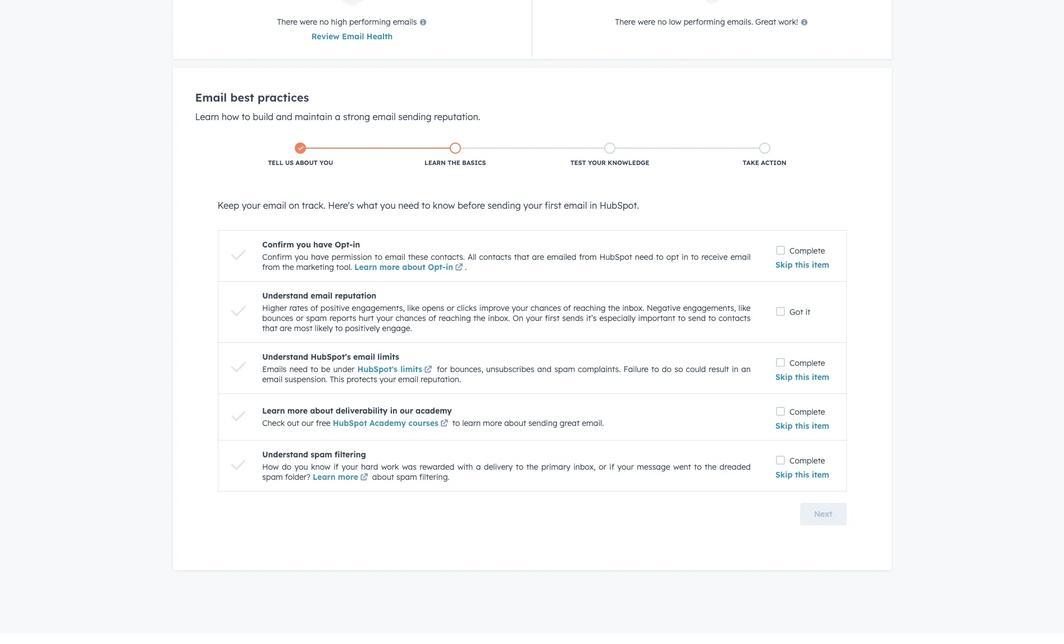 Task type: describe. For each thing, give the bounding box(es) containing it.
performing for high
[[350, 17, 391, 27]]

academy
[[416, 406, 452, 416]]

foundational_skills list item
[[378, 140, 533, 170]]

emails
[[393, 17, 417, 27]]

tell
[[268, 159, 283, 167]]

1 horizontal spatial reaching
[[574, 303, 606, 314]]

especially
[[600, 314, 636, 324]]

skip this item for for bounces, unsubscribes and spam complaints. failure to do so could result in an email suspension. this protects your email reputation.
[[776, 373, 830, 383]]

link opens in a new window image inside hubspot's limits link
[[424, 366, 432, 375]]

to right how
[[242, 111, 251, 123]]

it
[[806, 307, 811, 318]]

to left learn
[[453, 419, 460, 429]]

us
[[285, 159, 294, 167]]

the inside the confirm you have permission to email these contacts. all contacts that are emailed from hubspot need to opt in to receive email from the marketing tool.
[[282, 262, 294, 273]]

1 first from the top
[[545, 200, 562, 211]]

next button
[[801, 504, 847, 526]]

for bounces, unsubscribes and spam complaints. failure to do so could result in an email suspension. this protects your email reputation.
[[262, 365, 751, 385]]

skip this item button for for bounces, unsubscribes and spam complaints. failure to do so could result in an email suspension. this protects your email reputation.
[[776, 373, 830, 383]]

engage.
[[382, 324, 412, 334]]

skip for .
[[776, 260, 793, 270]]

opt- for about
[[428, 262, 446, 273]]

these
[[408, 252, 428, 262]]

email up hubspot's
[[354, 352, 375, 362]]

take action button
[[688, 140, 843, 170]]

rewarded
[[420, 463, 455, 473]]

1 like from the left
[[408, 303, 420, 314]]

item for to learn more about sending great email.
[[812, 421, 830, 432]]

complete for for bounces, unsubscribes and spam complaints. failure to do so could result in an email suspension. this protects your email reputation.
[[790, 359, 826, 369]]

test your knowledge button
[[533, 140, 688, 170]]

skip for for bounces, unsubscribes and spam complaints. failure to do so could result in an email suspension. this protects your email reputation.
[[776, 373, 793, 383]]

delivery
[[484, 463, 513, 473]]

confirm for confirm you have permission to email these contacts. all contacts that are emailed from hubspot need to opt in to receive email from the marketing tool.
[[262, 252, 292, 262]]

link opens in a new window image for about spam filtering.
[[360, 474, 368, 483]]

hubspot's
[[311, 352, 351, 362]]

learn for learn how to build and maintain a strong email sending reputation.
[[195, 111, 219, 123]]

1 horizontal spatial from
[[580, 252, 597, 262]]

to right likely
[[335, 324, 343, 334]]

improve
[[480, 303, 510, 314]]

need inside the confirm you have permission to email these contacts. all contacts that are emailed from hubspot need to opt in to receive email from the marketing tool.
[[636, 252, 654, 262]]

hubspot.
[[600, 200, 640, 211]]

how
[[222, 111, 239, 123]]

2 horizontal spatial of
[[564, 303, 571, 314]]

spam inside how do you know if your hard work was rewarded with a delivery to the primary inbox, or if your message went to the dreaded spam folder?
[[262, 473, 283, 483]]

understand for understand hubspot's email limits
[[262, 352, 308, 362]]

keep
[[218, 200, 239, 211]]

to left receive
[[692, 252, 699, 262]]

dreaded
[[720, 463, 751, 473]]

you inside the confirm you have permission to email these contacts. all contacts that are emailed from hubspot need to opt in to receive email from the marketing tool.
[[295, 252, 309, 262]]

action
[[762, 159, 787, 167]]

learn more link
[[313, 473, 370, 483]]

about up free
[[310, 406, 334, 416]]

0 vertical spatial limits
[[378, 352, 399, 362]]

email left these
[[385, 252, 406, 262]]

1 vertical spatial our
[[302, 419, 314, 429]]

unsubscribes
[[487, 365, 535, 375]]

health
[[367, 31, 393, 42]]

result
[[709, 365, 730, 375]]

do inside how do you know if your hard work was rewarded with a delivery to the primary inbox, or if your message went to the dreaded spam folder?
[[282, 463, 292, 473]]

with
[[458, 463, 473, 473]]

item for .
[[812, 260, 830, 270]]

2 like from the left
[[739, 303, 751, 314]]

hubspot's
[[358, 365, 398, 375]]

skip this item button for about spam filtering.
[[776, 470, 830, 480]]

1 horizontal spatial sending
[[488, 200, 521, 211]]

in left .
[[446, 262, 453, 273]]

emailed
[[547, 252, 577, 262]]

maintain
[[295, 111, 333, 123]]

you right what
[[380, 200, 396, 211]]

0 horizontal spatial inbox.
[[488, 314, 510, 324]]

confirm for confirm you have opt-in
[[262, 240, 294, 250]]

learn more
[[313, 473, 358, 483]]

the
[[448, 159, 461, 167]]

all
[[468, 252, 477, 262]]

the left primary in the right bottom of the page
[[527, 463, 539, 473]]

0 horizontal spatial need
[[290, 365, 308, 375]]

learn for learn more about opt-in
[[355, 262, 377, 273]]

opens
[[422, 303, 445, 314]]

1 horizontal spatial of
[[429, 314, 437, 324]]

emails need to be under
[[262, 365, 358, 375]]

hurt
[[359, 314, 374, 324]]

about left contacts.
[[403, 262, 426, 273]]

or inside how do you know if your hard work was rewarded with a delivery to the primary inbox, or if your message went to the dreaded spam folder?
[[599, 463, 607, 473]]

check
[[262, 419, 285, 429]]

contacts.
[[431, 252, 465, 262]]

email inside button
[[342, 31, 364, 42]]

test your knowledge
[[571, 159, 650, 167]]

build
[[253, 111, 274, 123]]

email left on
[[263, 200, 286, 211]]

next
[[815, 510, 833, 520]]

best
[[231, 90, 254, 105]]

2 engagements, from the left
[[684, 303, 737, 314]]

how do you know if your hard work was rewarded with a delivery to the primary inbox, or if your message went to the dreaded spam folder?
[[262, 463, 751, 483]]

take
[[743, 159, 760, 167]]

to down 'learn'
[[422, 200, 431, 211]]

positively
[[345, 324, 380, 334]]

rates
[[290, 303, 308, 314]]

1 horizontal spatial know
[[433, 200, 455, 211]]

test
[[571, 159, 587, 167]]

0 horizontal spatial or
[[296, 314, 304, 324]]

about spam filtering.
[[370, 473, 450, 483]]

that inside understand email reputation higher rates of positive engagements, like opens or clicks improve your chances of reaching the inbox. negative engagements, like bounces or spam reports hurt your chances of reaching the inbox. on your first sends it's especially important to send to contacts that are most likely to positively engage.
[[262, 324, 278, 334]]

for
[[437, 365, 448, 375]]

an
[[742, 365, 751, 375]]

bounces
[[262, 314, 294, 324]]

this for .
[[796, 260, 810, 270]]

more for learn more about deliverability in our academy
[[288, 406, 308, 416]]

email.
[[582, 419, 604, 429]]

1 horizontal spatial need
[[399, 200, 419, 211]]

understand email reputation higher rates of positive engagements, like opens or clicks improve your chances of reaching the inbox. negative engagements, like bounces or spam reports hurt your chances of reaching the inbox. on your first sends it's especially important to send to contacts that are most likely to positively engage.
[[262, 291, 751, 334]]

bounces,
[[451, 365, 484, 375]]

skip this item for to learn more about sending great email.
[[776, 421, 830, 432]]

filtering
[[335, 450, 366, 460]]

have for permission
[[311, 252, 329, 262]]

link opens in a new window image for all
[[455, 264, 463, 273]]

reputation
[[335, 291, 377, 301]]

skip for to learn more about sending great email.
[[776, 421, 793, 432]]

were for high
[[300, 17, 318, 27]]

confirm you have opt-in
[[262, 240, 360, 250]]

a inside how do you know if your hard work was rewarded with a delivery to the primary inbox, or if your message went to the dreaded spam folder?
[[476, 463, 481, 473]]

contacts inside the confirm you have permission to email these contacts. all contacts that are emailed from hubspot need to opt in to receive email from the marketing tool.
[[480, 252, 512, 262]]

the right it's
[[609, 303, 620, 314]]

about left was
[[372, 473, 395, 483]]

more right learn
[[483, 419, 502, 429]]

track.
[[302, 200, 326, 211]]

learn
[[425, 159, 446, 167]]

marketing
[[296, 262, 334, 273]]

to left opt
[[657, 252, 664, 262]]

opt
[[667, 252, 680, 262]]

be
[[321, 365, 331, 375]]

out
[[287, 419, 300, 429]]

in left hubspot.
[[590, 200, 598, 211]]

skip this item for .
[[776, 260, 830, 270]]

how
[[262, 463, 279, 473]]

to inside for bounces, unsubscribes and spam complaints. failure to do so could result in an email suspension. this protects your email reputation.
[[652, 365, 660, 375]]

most
[[294, 324, 313, 334]]

in inside the confirm you have permission to email these contacts. all contacts that are emailed from hubspot need to opt in to receive email from the marketing tool.
[[682, 252, 689, 262]]

got
[[790, 307, 804, 318]]

1 vertical spatial limits
[[401, 365, 423, 375]]

about
[[296, 159, 318, 167]]

are inside the confirm you have permission to email these contacts. all contacts that are emailed from hubspot need to opt in to receive email from the marketing tool.
[[533, 252, 545, 262]]

before
[[458, 200, 485, 211]]

there were no high performing emails
[[277, 17, 417, 27]]

suspension.
[[285, 375, 328, 385]]

emails.
[[728, 17, 754, 27]]

send
[[689, 314, 706, 324]]

this for about spam filtering.
[[796, 470, 810, 480]]

0 vertical spatial reputation.
[[434, 111, 481, 123]]

that inside the confirm you have permission to email these contacts. all contacts that are emailed from hubspot need to opt in to receive email from the marketing tool.
[[515, 252, 530, 262]]

1 vertical spatial hubspot
[[333, 419, 367, 429]]

spam up learn more
[[311, 450, 332, 460]]

hubspot's limits link
[[358, 365, 434, 375]]

and inside for bounces, unsubscribes and spam complaints. failure to do so could result in an email suspension. this protects your email reputation.
[[538, 365, 552, 375]]

contacts inside understand email reputation higher rates of positive engagements, like opens or clicks improve your chances of reaching the inbox. negative engagements, like bounces or spam reports hurt your chances of reaching the inbox. on your first sends it's especially important to send to contacts that are most likely to positively engage.
[[719, 314, 751, 324]]

so
[[675, 365, 684, 375]]

you
[[320, 159, 333, 167]]

learn the basics
[[425, 159, 486, 167]]



Task type: locate. For each thing, give the bounding box(es) containing it.
skip for about spam filtering.
[[776, 470, 793, 480]]

were
[[300, 17, 318, 27], [638, 17, 656, 27]]

0 horizontal spatial of
[[311, 303, 318, 314]]

1 vertical spatial contacts
[[719, 314, 751, 324]]

to right permission
[[375, 252, 383, 262]]

understand hubspot's email limits
[[262, 352, 399, 362]]

0 vertical spatial need
[[399, 200, 419, 211]]

3 understand from the top
[[262, 450, 308, 460]]

3 item from the top
[[812, 421, 830, 432]]

0 horizontal spatial from
[[262, 262, 280, 273]]

a right with
[[476, 463, 481, 473]]

1 engagements, from the left
[[352, 303, 405, 314]]

opt- up permission
[[335, 240, 353, 250]]

1 horizontal spatial if
[[610, 463, 615, 473]]

0 horizontal spatial if
[[334, 463, 339, 473]]

you inside how do you know if your hard work was rewarded with a delivery to the primary inbox, or if your message went to the dreaded spam folder?
[[295, 463, 308, 473]]

failure
[[624, 365, 649, 375]]

link opens in a new window image
[[455, 264, 463, 273], [424, 366, 432, 375], [441, 420, 449, 429], [441, 420, 449, 429], [360, 474, 368, 483]]

spam inside for bounces, unsubscribes and spam complaints. failure to do so could result in an email suspension. this protects your email reputation.
[[555, 365, 576, 375]]

the left dreaded
[[705, 463, 717, 473]]

2 if from the left
[[610, 463, 615, 473]]

1 there from the left
[[277, 17, 298, 27]]

performing up health
[[350, 17, 391, 27]]

work
[[381, 463, 399, 473]]

0 vertical spatial do
[[662, 365, 672, 375]]

our up hubspot academy courses link
[[400, 406, 413, 416]]

chances
[[531, 303, 561, 314], [396, 314, 426, 324]]

1 complete from the top
[[790, 246, 826, 256]]

list
[[196, 134, 870, 176]]

1 vertical spatial first
[[545, 314, 560, 324]]

check out our free
[[262, 419, 333, 429]]

opt- left .
[[428, 262, 446, 273]]

learn for learn more
[[313, 473, 336, 483]]

0 horizontal spatial chances
[[396, 314, 426, 324]]

0 vertical spatial our
[[400, 406, 413, 416]]

link opens in a new window image inside learn more about opt-in link
[[455, 264, 463, 273]]

spam inside understand email reputation higher rates of positive engagements, like opens or clicks improve your chances of reaching the inbox. negative engagements, like bounces or spam reports hurt your chances of reaching the inbox. on your first sends it's especially important to send to contacts that are most likely to positively engage.
[[306, 314, 327, 324]]

2 vertical spatial understand
[[262, 450, 308, 460]]

hubspot academy courses
[[333, 419, 439, 429]]

complete for .
[[790, 246, 826, 256]]

1 horizontal spatial hubspot
[[600, 252, 633, 262]]

1 vertical spatial a
[[476, 463, 481, 473]]

0 horizontal spatial do
[[282, 463, 292, 473]]

got it
[[790, 307, 811, 318]]

email
[[342, 31, 364, 42], [195, 90, 227, 105]]

email up positive at the left top of page
[[311, 291, 333, 301]]

0 horizontal spatial that
[[262, 324, 278, 334]]

email inside understand email reputation higher rates of positive engagements, like opens or clicks improve your chances of reaching the inbox. negative engagements, like bounces or spam reports hurt your chances of reaching the inbox. on your first sends it's especially important to send to contacts that are most likely to positively engage.
[[311, 291, 333, 301]]

this for to learn more about sending great email.
[[796, 421, 810, 432]]

0 vertical spatial that
[[515, 252, 530, 262]]

more for learn more about opt-in
[[380, 262, 400, 273]]

1 horizontal spatial a
[[476, 463, 481, 473]]

learn for learn more about deliverability in our academy
[[262, 406, 285, 416]]

or right inbox,
[[599, 463, 607, 473]]

reputation. inside for bounces, unsubscribes and spam complaints. failure to do so could result in an email suspension. this protects your email reputation.
[[421, 375, 461, 385]]

inbox. left on
[[488, 314, 510, 324]]

0 horizontal spatial reaching
[[439, 314, 471, 324]]

know inside how do you know if your hard work was rewarded with a delivery to the primary inbox, or if your message went to the dreaded spam folder?
[[311, 463, 331, 473]]

have down confirm you have opt-in
[[311, 252, 329, 262]]

chances right hurt at left
[[396, 314, 426, 324]]

learn
[[463, 419, 481, 429]]

learn down understand spam filtering
[[313, 473, 336, 483]]

in up permission
[[353, 240, 360, 250]]

review email health button
[[312, 30, 393, 43]]

email right "strong"
[[373, 111, 396, 123]]

work!
[[779, 17, 799, 27]]

1 horizontal spatial email
[[342, 31, 364, 42]]

1 item from the top
[[812, 260, 830, 270]]

more down filtering
[[338, 473, 358, 483]]

that left emailed
[[515, 252, 530, 262]]

your inside for bounces, unsubscribes and spam complaints. failure to do so could result in an email suspension. this protects your email reputation.
[[380, 375, 396, 385]]

in
[[590, 200, 598, 211], [353, 240, 360, 250], [682, 252, 689, 262], [446, 262, 453, 273], [732, 365, 739, 375], [390, 406, 398, 416]]

0 vertical spatial sending
[[399, 111, 432, 123]]

1 horizontal spatial our
[[400, 406, 413, 416]]

in up hubspot academy courses link
[[390, 406, 398, 416]]

skip this item button for to learn more about sending great email.
[[776, 421, 830, 432]]

3 skip this item button from the top
[[776, 421, 830, 432]]

do right how
[[282, 463, 292, 473]]

folder?
[[285, 473, 311, 483]]

of
[[311, 303, 318, 314], [564, 303, 571, 314], [429, 314, 437, 324]]

more for learn more
[[338, 473, 358, 483]]

2 this from the top
[[796, 373, 810, 383]]

2 there from the left
[[616, 17, 636, 27]]

do inside for bounces, unsubscribes and spam complaints. failure to do so could result in an email suspension. this protects your email reputation.
[[662, 365, 672, 375]]

understand up how
[[262, 450, 308, 460]]

skip this item button
[[776, 260, 830, 270], [776, 373, 830, 383], [776, 421, 830, 432], [776, 470, 830, 480]]

no for low
[[658, 17, 667, 27]]

2 horizontal spatial link opens in a new window image
[[455, 264, 463, 273]]

0 vertical spatial email
[[342, 31, 364, 42]]

great
[[560, 419, 580, 429]]

positive
[[321, 303, 350, 314]]

on
[[289, 200, 300, 211]]

in inside for bounces, unsubscribes and spam complaints. failure to do so could result in an email suspension. this protects your email reputation.
[[732, 365, 739, 375]]

learn
[[195, 111, 219, 123], [355, 262, 377, 273], [262, 406, 285, 416], [313, 473, 336, 483]]

1 confirm from the top
[[262, 240, 294, 250]]

0 horizontal spatial contacts
[[480, 252, 512, 262]]

this
[[796, 260, 810, 270], [796, 373, 810, 383], [796, 421, 810, 432], [796, 470, 810, 480]]

went
[[674, 463, 692, 473]]

1 horizontal spatial engagements,
[[684, 303, 737, 314]]

1 no from the left
[[320, 17, 329, 27]]

hubspot inside the confirm you have permission to email these contacts. all contacts that are emailed from hubspot need to opt in to receive email from the marketing tool.
[[600, 252, 633, 262]]

contacts right send
[[719, 314, 751, 324]]

review
[[312, 31, 340, 42]]

learn more about opt-in link
[[355, 262, 465, 273]]

your
[[242, 200, 261, 211], [524, 200, 543, 211], [512, 303, 529, 314], [377, 314, 393, 324], [526, 314, 543, 324], [380, 375, 396, 385], [342, 463, 358, 473], [618, 463, 634, 473]]

confirm you have permission to email these contacts. all contacts that are emailed from hubspot need to opt in to receive email from the marketing tool.
[[262, 252, 751, 273]]

3 complete from the top
[[790, 407, 826, 418]]

academy
[[370, 419, 406, 429]]

1 skip from the top
[[776, 260, 793, 270]]

1 horizontal spatial link opens in a new window image
[[424, 366, 432, 375]]

0 vertical spatial have
[[314, 240, 333, 250]]

0 vertical spatial and
[[276, 111, 293, 123]]

tool.
[[336, 262, 352, 273]]

do left so
[[662, 365, 672, 375]]

1 vertical spatial and
[[538, 365, 552, 375]]

are inside understand email reputation higher rates of positive engagements, like opens or clicks improve your chances of reaching the inbox. negative engagements, like bounces or spam reports hurt your chances of reaching the inbox. on your first sends it's especially important to send to contacts that are most likely to positively engage.
[[280, 324, 292, 334]]

reaching
[[574, 303, 606, 314], [439, 314, 471, 324]]

1 if from the left
[[334, 463, 339, 473]]

1 vertical spatial opt-
[[428, 262, 446, 273]]

or left clicks
[[447, 303, 455, 314]]

1 were from the left
[[300, 17, 318, 27]]

link opens in a new window image left .
[[455, 264, 463, 273]]

0 horizontal spatial a
[[335, 111, 341, 123]]

hubspot down learn more about deliverability in our academy
[[333, 419, 367, 429]]

0 horizontal spatial know
[[311, 463, 331, 473]]

understand up the higher
[[262, 291, 308, 301]]

were up review
[[300, 17, 318, 27]]

link opens in a new window image for to learn more about sending great email.
[[441, 420, 449, 429]]

4 skip from the top
[[776, 470, 793, 480]]

1 vertical spatial email
[[195, 90, 227, 105]]

2 performing from the left
[[684, 17, 726, 27]]

know down understand spam filtering
[[311, 463, 331, 473]]

1 horizontal spatial inbox.
[[623, 303, 645, 314]]

0 vertical spatial link opens in a new window image
[[455, 264, 463, 273]]

0 vertical spatial confirm
[[262, 240, 294, 250]]

in left an
[[732, 365, 739, 375]]

there for there were no high performing emails
[[277, 17, 298, 27]]

0 vertical spatial understand
[[262, 291, 308, 301]]

2 first from the top
[[545, 314, 560, 324]]

1 vertical spatial reputation.
[[421, 375, 461, 385]]

understand spam filtering
[[262, 450, 366, 460]]

understand
[[262, 291, 308, 301], [262, 352, 308, 362], [262, 450, 308, 460]]

2 item from the top
[[812, 373, 830, 383]]

email left 'suspension.'
[[262, 375, 283, 385]]

of left it's
[[564, 303, 571, 314]]

limits left for
[[401, 365, 423, 375]]

2 no from the left
[[658, 17, 667, 27]]

high
[[331, 17, 347, 27]]

first left sends
[[545, 314, 560, 324]]

4 this from the top
[[796, 470, 810, 480]]

low
[[670, 17, 682, 27]]

4 complete from the top
[[790, 456, 826, 466]]

0 horizontal spatial no
[[320, 17, 329, 27]]

or right bounces at the left of the page
[[296, 314, 304, 324]]

list containing tell us about you
[[196, 134, 870, 176]]

basics
[[463, 159, 486, 167]]

no
[[320, 17, 329, 27], [658, 17, 667, 27]]

performing right low
[[684, 17, 726, 27]]

have up marketing
[[314, 240, 333, 250]]

first inside understand email reputation higher rates of positive engagements, like opens or clicks improve your chances of reaching the inbox. negative engagements, like bounces or spam reports hurt your chances of reaching the inbox. on your first sends it's especially important to send to contacts that are most likely to positively engage.
[[545, 314, 560, 324]]

0 horizontal spatial hubspot
[[333, 419, 367, 429]]

there left low
[[616, 17, 636, 27]]

sending up 'learn'
[[399, 111, 432, 123]]

3 this from the top
[[796, 421, 810, 432]]

1 horizontal spatial that
[[515, 252, 530, 262]]

engagements,
[[352, 303, 405, 314], [684, 303, 737, 314]]

negative
[[647, 303, 681, 314]]

the
[[282, 262, 294, 273], [609, 303, 620, 314], [474, 314, 486, 324], [527, 463, 539, 473], [705, 463, 717, 473]]

you down confirm you have opt-in
[[295, 252, 309, 262]]

1 horizontal spatial performing
[[684, 17, 726, 27]]

0 vertical spatial contacts
[[480, 252, 512, 262]]

inbox.
[[623, 303, 645, 314], [488, 314, 510, 324]]

understand for understand email reputation higher rates of positive engagements, like opens or clicks improve your chances of reaching the inbox. negative engagements, like bounces or spam reports hurt your chances of reaching the inbox. on your first sends it's especially important to send to contacts that are most likely to positively engage.
[[262, 291, 308, 301]]

2 vertical spatial link opens in a new window image
[[360, 474, 368, 483]]

knowledge
[[608, 159, 650, 167]]

from up the higher
[[262, 262, 280, 273]]

deliverability
[[336, 406, 388, 416]]

2 were from the left
[[638, 17, 656, 27]]

to left send
[[678, 314, 686, 324]]

no for high
[[320, 17, 329, 27]]

1 horizontal spatial contacts
[[719, 314, 751, 324]]

1 skip this item button from the top
[[776, 260, 830, 270]]

email right hubspot's
[[398, 375, 419, 385]]

link opens in a new window image for .
[[455, 264, 463, 273]]

inbox. left the negative
[[623, 303, 645, 314]]

take action
[[743, 159, 787, 167]]

link opens in a new window image down the hard
[[360, 474, 368, 483]]

this for for bounces, unsubscribes and spam complaints. failure to do so could result in an email suspension. this protects your email reputation.
[[796, 373, 810, 383]]

learn up check
[[262, 406, 285, 416]]

a left "strong"
[[335, 111, 341, 123]]

0 vertical spatial first
[[545, 200, 562, 211]]

4 skip this item from the top
[[776, 470, 830, 480]]

link opens in a new window image inside learn more link
[[360, 474, 368, 483]]

to right failure
[[652, 365, 660, 375]]

reports
[[330, 314, 357, 324]]

here's
[[328, 200, 354, 211]]

free
[[316, 419, 331, 429]]

it's
[[587, 314, 597, 324]]

hubspot down hubspot.
[[600, 252, 633, 262]]

item for about spam filtering.
[[812, 470, 830, 480]]

2 horizontal spatial sending
[[529, 419, 558, 429]]

1 vertical spatial link opens in a new window image
[[424, 366, 432, 375]]

there for there were no low performing emails. great work!
[[616, 17, 636, 27]]

1 horizontal spatial opt-
[[428, 262, 446, 273]]

3 skip from the top
[[776, 421, 793, 432]]

0 vertical spatial opt-
[[335, 240, 353, 250]]

of left clicks
[[429, 314, 437, 324]]

0 horizontal spatial performing
[[350, 17, 391, 27]]

2 skip from the top
[[776, 373, 793, 383]]

link opens in a new window image
[[455, 264, 463, 273], [424, 366, 432, 375], [360, 474, 368, 483]]

contacts right all
[[480, 252, 512, 262]]

link opens in a new window image inside learn more link
[[360, 474, 368, 483]]

inbox,
[[574, 463, 596, 473]]

.
[[465, 262, 467, 273]]

of right rates
[[311, 303, 318, 314]]

the left on
[[474, 314, 486, 324]]

and down practices
[[276, 111, 293, 123]]

spam left filtering.
[[397, 473, 417, 483]]

was
[[402, 463, 417, 473]]

1 vertical spatial have
[[311, 252, 329, 262]]

1 vertical spatial need
[[636, 252, 654, 262]]

under
[[334, 365, 355, 375]]

1 horizontal spatial are
[[533, 252, 545, 262]]

skip this item for about spam filtering.
[[776, 470, 830, 480]]

hard
[[361, 463, 378, 473]]

1 horizontal spatial were
[[638, 17, 656, 27]]

link opens in a new window image inside hubspot's limits link
[[424, 366, 432, 375]]

4 skip this item button from the top
[[776, 470, 830, 480]]

1 vertical spatial know
[[311, 463, 331, 473]]

1 skip this item from the top
[[776, 260, 830, 270]]

have inside the confirm you have permission to email these contacts. all contacts that are emailed from hubspot need to opt in to receive email from the marketing tool.
[[311, 252, 329, 262]]

0 vertical spatial hubspot
[[600, 252, 633, 262]]

link opens in a new window image inside learn more about opt-in link
[[455, 264, 463, 273]]

there were no low performing emails. great work!
[[616, 17, 799, 27]]

emails
[[262, 365, 287, 375]]

more up check out our free
[[288, 406, 308, 416]]

2 skip this item from the top
[[776, 373, 830, 383]]

to right delivery
[[516, 463, 524, 473]]

message
[[637, 463, 671, 473]]

1 this from the top
[[796, 260, 810, 270]]

sending
[[399, 111, 432, 123], [488, 200, 521, 211], [529, 419, 558, 429]]

to left be
[[311, 365, 318, 375]]

engagements, right the negative
[[684, 303, 737, 314]]

great
[[756, 17, 777, 27]]

review email health
[[312, 31, 393, 42]]

performing
[[350, 17, 391, 27], [684, 17, 726, 27]]

1 vertical spatial that
[[262, 324, 278, 334]]

1 horizontal spatial chances
[[531, 303, 561, 314]]

complete for to learn more about sending great email.
[[790, 407, 826, 418]]

email down test
[[564, 200, 588, 211]]

1 horizontal spatial limits
[[401, 365, 423, 375]]

your
[[588, 159, 606, 167]]

link opens in a new window image for was
[[360, 474, 368, 483]]

1 horizontal spatial and
[[538, 365, 552, 375]]

learn left how
[[195, 111, 219, 123]]

are
[[533, 252, 545, 262], [280, 324, 292, 334]]

0 vertical spatial a
[[335, 111, 341, 123]]

have for opt-
[[314, 240, 333, 250]]

reputation. up the foundational_skills list item
[[434, 111, 481, 123]]

learn right tool.
[[355, 262, 377, 273]]

courses
[[409, 419, 439, 429]]

1 vertical spatial confirm
[[262, 252, 292, 262]]

2 complete from the top
[[790, 359, 826, 369]]

skip this item
[[776, 260, 830, 270], [776, 373, 830, 383], [776, 421, 830, 432], [776, 470, 830, 480]]

sending right before
[[488, 200, 521, 211]]

2 skip this item button from the top
[[776, 373, 830, 383]]

skip this item button for .
[[776, 260, 830, 270]]

if right inbox,
[[610, 463, 615, 473]]

0 horizontal spatial email
[[195, 90, 227, 105]]

3 skip this item from the top
[[776, 421, 830, 432]]

0 horizontal spatial there
[[277, 17, 298, 27]]

link opens in a new window image left for
[[424, 366, 432, 375]]

were for low
[[638, 17, 656, 27]]

learn how to build and maintain a strong email sending reputation.
[[195, 111, 481, 123]]

to right send
[[709, 314, 717, 324]]

item
[[812, 260, 830, 270], [812, 373, 830, 383], [812, 421, 830, 432], [812, 470, 830, 480]]

1 vertical spatial are
[[280, 324, 292, 334]]

email right receive
[[731, 252, 751, 262]]

0 horizontal spatial are
[[280, 324, 292, 334]]

1 performing from the left
[[350, 17, 391, 27]]

complete for about spam filtering.
[[790, 456, 826, 466]]

opt- for have
[[335, 240, 353, 250]]

item for for bounces, unsubscribes and spam complaints. failure to do so could result in an email suspension. this protects your email reputation.
[[812, 373, 830, 383]]

1 horizontal spatial no
[[658, 17, 667, 27]]

important
[[639, 314, 676, 324]]

1 vertical spatial sending
[[488, 200, 521, 211]]

are left emailed
[[533, 252, 545, 262]]

1 horizontal spatial or
[[447, 303, 455, 314]]

our
[[400, 406, 413, 416], [302, 419, 314, 429]]

reputation. up academy
[[421, 375, 461, 385]]

and right unsubscribes
[[538, 365, 552, 375]]

email
[[373, 111, 396, 123], [263, 200, 286, 211], [564, 200, 588, 211], [385, 252, 406, 262], [731, 252, 751, 262], [311, 291, 333, 301], [354, 352, 375, 362], [262, 375, 283, 385], [398, 375, 419, 385]]

do
[[662, 365, 672, 375], [282, 463, 292, 473]]

spam left folder?
[[262, 473, 283, 483]]

2 understand from the top
[[262, 352, 308, 362]]

receive
[[702, 252, 728, 262]]

email down there were no high performing emails
[[342, 31, 364, 42]]

complete
[[790, 246, 826, 256], [790, 359, 826, 369], [790, 407, 826, 418], [790, 456, 826, 466]]

confirm down confirm you have opt-in
[[262, 252, 292, 262]]

1 vertical spatial do
[[282, 463, 292, 473]]

contacts
[[480, 252, 512, 262], [719, 314, 751, 324]]

if down filtering
[[334, 463, 339, 473]]

0 horizontal spatial like
[[408, 303, 420, 314]]

1 horizontal spatial there
[[616, 17, 636, 27]]

confirm down on
[[262, 240, 294, 250]]

2 horizontal spatial or
[[599, 463, 607, 473]]

2 vertical spatial sending
[[529, 419, 558, 429]]

on
[[513, 314, 524, 324]]

understand inside understand email reputation higher rates of positive engagements, like opens or clicks improve your chances of reaching the inbox. negative engagements, like bounces or spam reports hurt your chances of reaching the inbox. on your first sends it's especially important to send to contacts that are most likely to positively engage.
[[262, 291, 308, 301]]

0 horizontal spatial our
[[302, 419, 314, 429]]

0 horizontal spatial link opens in a new window image
[[360, 474, 368, 483]]

first up emailed
[[545, 200, 562, 211]]

performing for low
[[684, 17, 726, 27]]

need right what
[[399, 200, 419, 211]]

are left most
[[280, 324, 292, 334]]

in right opt
[[682, 252, 689, 262]]

confirm inside the confirm you have permission to email these contacts. all contacts that are emailed from hubspot need to opt in to receive email from the marketing tool.
[[262, 252, 292, 262]]

protects
[[347, 375, 378, 385]]

about right learn
[[505, 419, 527, 429]]

0 horizontal spatial opt-
[[335, 240, 353, 250]]

4 item from the top
[[812, 470, 830, 480]]

0 vertical spatial know
[[433, 200, 455, 211]]

likely
[[315, 324, 333, 334]]

2 confirm from the top
[[262, 252, 292, 262]]

the left marketing
[[282, 262, 294, 273]]

you up marketing
[[297, 240, 311, 250]]

chances left sends
[[531, 303, 561, 314]]

need left opt
[[636, 252, 654, 262]]

strong
[[343, 111, 370, 123]]

to
[[242, 111, 251, 123], [422, 200, 431, 211], [375, 252, 383, 262], [657, 252, 664, 262], [692, 252, 699, 262], [678, 314, 686, 324], [709, 314, 717, 324], [335, 324, 343, 334], [311, 365, 318, 375], [652, 365, 660, 375], [453, 419, 460, 429], [516, 463, 524, 473], [695, 463, 702, 473]]

understand for understand spam filtering
[[262, 450, 308, 460]]

2 vertical spatial need
[[290, 365, 308, 375]]

limits up hubspot's limits
[[378, 352, 399, 362]]

1 understand from the top
[[262, 291, 308, 301]]

0 horizontal spatial limits
[[378, 352, 399, 362]]

0 horizontal spatial engagements,
[[352, 303, 405, 314]]

more left these
[[380, 262, 400, 273]]

0 horizontal spatial and
[[276, 111, 293, 123]]

1 vertical spatial understand
[[262, 352, 308, 362]]

no up review
[[320, 17, 329, 27]]

to right went
[[695, 463, 702, 473]]

0 horizontal spatial were
[[300, 17, 318, 27]]

email best practices
[[195, 90, 309, 105]]



Task type: vqa. For each thing, say whether or not it's contained in the screenshot.
Learn more about Opt-in link
yes



